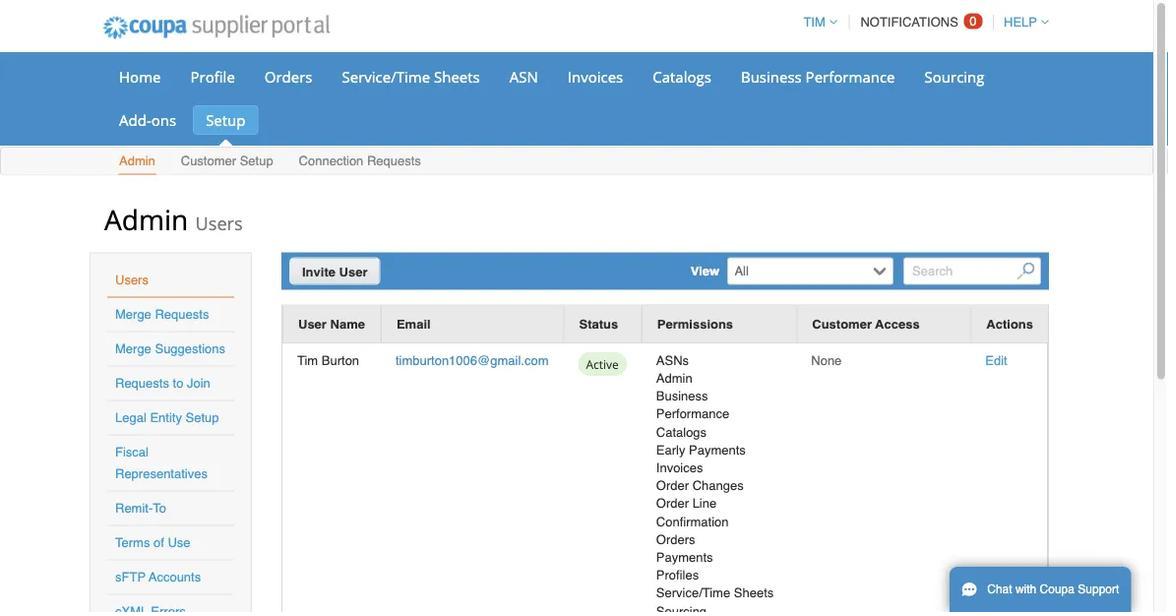 Task type: locate. For each thing, give the bounding box(es) containing it.
business inside asns admin business performance catalogs early payments invoices order changes order line confirmation orders payments profiles service/time sheets
[[656, 389, 708, 404]]

notifications 0
[[861, 14, 977, 30]]

user left name
[[298, 317, 327, 332]]

0 horizontal spatial tim
[[297, 353, 318, 368]]

catalogs up early
[[656, 425, 707, 439]]

1 vertical spatial catalogs
[[656, 425, 707, 439]]

sftp accounts link
[[115, 570, 201, 585]]

0 horizontal spatial business
[[656, 389, 708, 404]]

1 vertical spatial service/time
[[656, 586, 731, 601]]

2 vertical spatial admin
[[656, 371, 693, 386]]

admin down asns
[[656, 371, 693, 386]]

email
[[397, 317, 431, 332]]

terms of use link
[[115, 536, 191, 550]]

user
[[339, 264, 368, 279], [298, 317, 327, 332]]

representatives
[[115, 467, 208, 481]]

1 vertical spatial invoices
[[656, 460, 703, 475]]

1 vertical spatial order
[[656, 496, 689, 511]]

terms of use
[[115, 536, 191, 550]]

ons
[[151, 110, 176, 130]]

1 vertical spatial tim
[[297, 353, 318, 368]]

1 horizontal spatial business
[[741, 66, 802, 87]]

customer
[[181, 154, 236, 168], [812, 317, 872, 332]]

customer down setup link
[[181, 154, 236, 168]]

fiscal representatives link
[[115, 445, 208, 481]]

orders
[[265, 66, 313, 87], [656, 532, 696, 547]]

tim up the business performance
[[804, 15, 826, 30]]

connection
[[299, 154, 364, 168]]

customer inside button
[[812, 317, 872, 332]]

navigation
[[795, 3, 1049, 41]]

1 horizontal spatial performance
[[806, 66, 895, 87]]

0 vertical spatial requests
[[367, 154, 421, 168]]

0 horizontal spatial performance
[[656, 407, 730, 421]]

asn link
[[497, 62, 551, 92]]

1 horizontal spatial user
[[339, 264, 368, 279]]

0 vertical spatial user
[[339, 264, 368, 279]]

permissions
[[657, 317, 734, 332]]

customer access button
[[812, 314, 920, 335]]

1 horizontal spatial customer
[[812, 317, 872, 332]]

merge requests link
[[115, 307, 209, 322]]

timburton1006@gmail.com link
[[396, 353, 549, 368]]

requests right connection
[[367, 154, 421, 168]]

service/time down profiles
[[656, 586, 731, 601]]

merge
[[115, 307, 151, 322], [115, 342, 151, 356]]

0 vertical spatial customer
[[181, 154, 236, 168]]

payments up changes
[[689, 443, 746, 457]]

business down tim link
[[741, 66, 802, 87]]

tim for tim burton
[[297, 353, 318, 368]]

requests left to
[[115, 376, 169, 391]]

service/time up connection requests
[[342, 66, 430, 87]]

remit-
[[115, 501, 153, 516]]

setup
[[206, 110, 246, 130], [240, 154, 273, 168], [186, 411, 219, 425]]

setup down setup link
[[240, 154, 273, 168]]

name
[[330, 317, 365, 332]]

0 vertical spatial merge
[[115, 307, 151, 322]]

admin down admin link
[[104, 200, 188, 238]]

catalogs inside catalogs link
[[653, 66, 712, 87]]

invoices down early
[[656, 460, 703, 475]]

requests
[[367, 154, 421, 168], [155, 307, 209, 322], [115, 376, 169, 391]]

view
[[691, 264, 720, 279]]

0 vertical spatial sheets
[[434, 66, 480, 87]]

2 vertical spatial setup
[[186, 411, 219, 425]]

sftp accounts
[[115, 570, 201, 585]]

profile link
[[178, 62, 248, 92]]

customer setup
[[181, 154, 273, 168]]

line
[[693, 496, 717, 511]]

notifications
[[861, 15, 959, 30]]

coupa supplier portal image
[[90, 3, 343, 52]]

1 merge from the top
[[115, 307, 151, 322]]

merge down merge requests link
[[115, 342, 151, 356]]

service/time sheets
[[342, 66, 480, 87]]

1 horizontal spatial users
[[195, 211, 243, 235]]

join
[[187, 376, 211, 391]]

1 horizontal spatial service/time
[[656, 586, 731, 601]]

tim for tim
[[804, 15, 826, 30]]

1 vertical spatial orders
[[656, 532, 696, 547]]

user right invite
[[339, 264, 368, 279]]

access
[[876, 317, 920, 332]]

1 vertical spatial business
[[656, 389, 708, 404]]

1 vertical spatial sheets
[[734, 586, 774, 601]]

1 horizontal spatial orders
[[656, 532, 696, 547]]

asn
[[510, 66, 538, 87]]

remit-to link
[[115, 501, 166, 516]]

orders down confirmation
[[656, 532, 696, 547]]

coupa
[[1040, 583, 1075, 597]]

0 vertical spatial orders
[[265, 66, 313, 87]]

0 horizontal spatial user
[[298, 317, 327, 332]]

0 vertical spatial catalogs
[[653, 66, 712, 87]]

active button
[[578, 351, 627, 382]]

admin down the add- in the left top of the page
[[119, 154, 155, 168]]

0 horizontal spatial service/time
[[342, 66, 430, 87]]

payments up profiles
[[656, 550, 713, 565]]

none
[[811, 353, 842, 368]]

changes
[[693, 478, 744, 493]]

fiscal
[[115, 445, 149, 460]]

1 vertical spatial payments
[[656, 550, 713, 565]]

tim inside "navigation"
[[804, 15, 826, 30]]

business
[[741, 66, 802, 87], [656, 389, 708, 404]]

catalogs
[[653, 66, 712, 87], [656, 425, 707, 439]]

sheets
[[434, 66, 480, 87], [734, 586, 774, 601]]

1 vertical spatial users
[[115, 273, 149, 287]]

setup down join
[[186, 411, 219, 425]]

0 horizontal spatial orders
[[265, 66, 313, 87]]

with
[[1016, 583, 1037, 597]]

requests for connection requests
[[367, 154, 421, 168]]

users
[[195, 211, 243, 235], [115, 273, 149, 287]]

1 horizontal spatial sheets
[[734, 586, 774, 601]]

1 vertical spatial performance
[[656, 407, 730, 421]]

terms
[[115, 536, 150, 550]]

requests up suggestions in the bottom of the page
[[155, 307, 209, 322]]

chat with coupa support button
[[950, 567, 1131, 612]]

tim burton
[[297, 353, 359, 368]]

1 horizontal spatial invoices
[[656, 460, 703, 475]]

0
[[970, 14, 977, 29]]

use
[[168, 536, 191, 550]]

1 vertical spatial user
[[298, 317, 327, 332]]

order down early
[[656, 478, 689, 493]]

0 vertical spatial order
[[656, 478, 689, 493]]

payments
[[689, 443, 746, 457], [656, 550, 713, 565]]

1 vertical spatial merge
[[115, 342, 151, 356]]

performance up early
[[656, 407, 730, 421]]

users down customer setup link
[[195, 211, 243, 235]]

entity
[[150, 411, 182, 425]]

0 vertical spatial admin
[[119, 154, 155, 168]]

performance down tim link
[[806, 66, 895, 87]]

legal entity setup
[[115, 411, 219, 425]]

customer up none
[[812, 317, 872, 332]]

2 merge from the top
[[115, 342, 151, 356]]

customer for customer setup
[[181, 154, 236, 168]]

asns
[[656, 353, 689, 368]]

order up confirmation
[[656, 496, 689, 511]]

0 vertical spatial setup
[[206, 110, 246, 130]]

legal entity setup link
[[115, 411, 219, 425]]

navigation containing notifications 0
[[795, 3, 1049, 41]]

1 vertical spatial customer
[[812, 317, 872, 332]]

0 vertical spatial tim
[[804, 15, 826, 30]]

0 horizontal spatial customer
[[181, 154, 236, 168]]

invoices right asn
[[568, 66, 623, 87]]

permissions button
[[657, 314, 734, 335]]

tim
[[804, 15, 826, 30], [297, 353, 318, 368]]

invoices link
[[555, 62, 636, 92]]

service/time
[[342, 66, 430, 87], [656, 586, 731, 601]]

merge down the users link
[[115, 307, 151, 322]]

requests to join
[[115, 376, 211, 391]]

users up merge requests link
[[115, 273, 149, 287]]

catalogs right invoices link
[[653, 66, 712, 87]]

connection requests link
[[298, 149, 422, 175]]

1 horizontal spatial tim
[[804, 15, 826, 30]]

setup up customer setup
[[206, 110, 246, 130]]

tim left burton
[[297, 353, 318, 368]]

business down asns
[[656, 389, 708, 404]]

1 vertical spatial admin
[[104, 200, 188, 238]]

0 vertical spatial users
[[195, 211, 243, 235]]

orders link
[[252, 62, 325, 92]]

admin
[[119, 154, 155, 168], [104, 200, 188, 238], [656, 371, 693, 386]]

user inside button
[[298, 317, 327, 332]]

0 vertical spatial payments
[[689, 443, 746, 457]]

actions
[[987, 316, 1034, 331]]

orders right profile
[[265, 66, 313, 87]]

merge for merge suggestions
[[115, 342, 151, 356]]

0 horizontal spatial invoices
[[568, 66, 623, 87]]

0 vertical spatial service/time
[[342, 66, 430, 87]]

1 vertical spatial requests
[[155, 307, 209, 322]]

View text field
[[730, 258, 869, 284]]

invoices
[[568, 66, 623, 87], [656, 460, 703, 475]]

setup link
[[193, 105, 258, 135]]

0 horizontal spatial users
[[115, 273, 149, 287]]



Task type: vqa. For each thing, say whether or not it's contained in the screenshot.
top the number
no



Task type: describe. For each thing, give the bounding box(es) containing it.
user name
[[298, 317, 365, 332]]

timburton1006@gmail.com
[[396, 353, 549, 368]]

requests to join link
[[115, 376, 211, 391]]

home link
[[106, 62, 174, 92]]

admin users
[[104, 200, 243, 238]]

accounts
[[149, 570, 201, 585]]

admin link
[[118, 149, 156, 175]]

sourcing
[[925, 66, 985, 87]]

invite user
[[302, 264, 368, 279]]

status button
[[579, 314, 618, 335]]

1 vertical spatial setup
[[240, 154, 273, 168]]

edit link
[[986, 353, 1008, 368]]

0 vertical spatial performance
[[806, 66, 895, 87]]

active
[[586, 356, 619, 372]]

profile
[[190, 66, 235, 87]]

user name button
[[298, 314, 365, 335]]

sftp
[[115, 570, 146, 585]]

tim link
[[795, 15, 838, 30]]

help link
[[995, 15, 1049, 30]]

customer access
[[812, 317, 920, 332]]

invite user link
[[289, 257, 380, 285]]

to
[[173, 376, 183, 391]]

asns admin business performance catalogs early payments invoices order changes order line confirmation orders payments profiles service/time sheets
[[656, 353, 774, 601]]

customer setup link
[[180, 149, 274, 175]]

help
[[1004, 15, 1038, 30]]

merge requests
[[115, 307, 209, 322]]

Search text field
[[904, 257, 1042, 285]]

burton
[[322, 353, 359, 368]]

customer for customer access
[[812, 317, 872, 332]]

merge suggestions
[[115, 342, 225, 356]]

add-ons link
[[106, 105, 189, 135]]

catalogs inside asns admin business performance catalogs early payments invoices order changes order line confirmation orders payments profiles service/time sheets
[[656, 425, 707, 439]]

profiles
[[656, 568, 699, 583]]

business performance link
[[728, 62, 908, 92]]

chat
[[988, 583, 1013, 597]]

add-ons
[[119, 110, 176, 130]]

legal
[[115, 411, 147, 425]]

to
[[153, 501, 166, 516]]

status
[[579, 317, 618, 332]]

fiscal representatives
[[115, 445, 208, 481]]

admin for admin users
[[104, 200, 188, 238]]

0 vertical spatial invoices
[[568, 66, 623, 87]]

0 horizontal spatial sheets
[[434, 66, 480, 87]]

confirmation
[[656, 514, 729, 529]]

chat with coupa support
[[988, 583, 1120, 597]]

admin inside asns admin business performance catalogs early payments invoices order changes order line confirmation orders payments profiles service/time sheets
[[656, 371, 693, 386]]

admin for admin
[[119, 154, 155, 168]]

connection requests
[[299, 154, 421, 168]]

requests for merge requests
[[155, 307, 209, 322]]

2 order from the top
[[656, 496, 689, 511]]

users inside admin users
[[195, 211, 243, 235]]

orders inside asns admin business performance catalogs early payments invoices order changes order line confirmation orders payments profiles service/time sheets
[[656, 532, 696, 547]]

catalogs link
[[640, 62, 724, 92]]

support
[[1078, 583, 1120, 597]]

sourcing link
[[912, 62, 998, 92]]

0 vertical spatial business
[[741, 66, 802, 87]]

merge suggestions link
[[115, 342, 225, 356]]

service/time sheets link
[[329, 62, 493, 92]]

suggestions
[[155, 342, 225, 356]]

email button
[[397, 314, 431, 335]]

add-
[[119, 110, 151, 130]]

1 order from the top
[[656, 478, 689, 493]]

service/time inside asns admin business performance catalogs early payments invoices order changes order line confirmation orders payments profiles service/time sheets
[[656, 586, 731, 601]]

edit
[[986, 353, 1008, 368]]

of
[[154, 536, 164, 550]]

invite
[[302, 264, 336, 279]]

performance inside asns admin business performance catalogs early payments invoices order changes order line confirmation orders payments profiles service/time sheets
[[656, 407, 730, 421]]

users link
[[115, 273, 149, 287]]

remit-to
[[115, 501, 166, 516]]

search image
[[1017, 262, 1035, 280]]

sheets inside asns admin business performance catalogs early payments invoices order changes order line confirmation orders payments profiles service/time sheets
[[734, 586, 774, 601]]

home
[[119, 66, 161, 87]]

2 vertical spatial requests
[[115, 376, 169, 391]]

merge for merge requests
[[115, 307, 151, 322]]

business performance
[[741, 66, 895, 87]]

early
[[656, 443, 686, 457]]

invoices inside asns admin business performance catalogs early payments invoices order changes order line confirmation orders payments profiles service/time sheets
[[656, 460, 703, 475]]



